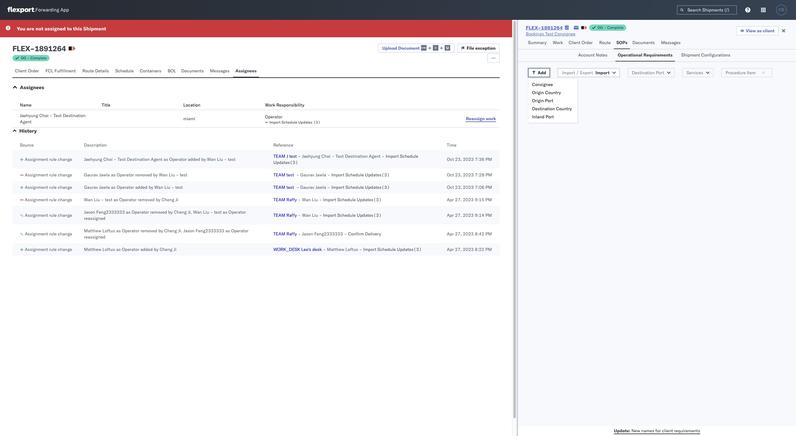 Task type: vqa. For each thing, say whether or not it's contained in the screenshot.
Doc turnover service
no



Task type: describe. For each thing, give the bounding box(es) containing it.
add
[[538, 70, 546, 76]]

name
[[20, 102, 31, 108]]

reference
[[273, 142, 293, 148]]

pm for apr 27, 2023 9:15 pm
[[485, 197, 492, 203]]

names
[[641, 428, 654, 434]]

desk
[[312, 247, 322, 252]]

oct 23, 2023 7:36 pm
[[447, 157, 492, 162]]

2023 for 8:42
[[463, 231, 474, 237]]

assignment for matthew loftus as operator removed by cheng ji. jason feng2333333 as operator reassigned
[[25, 231, 48, 237]]

23, for oct 23, 2023 7:06 pm
[[455, 185, 462, 190]]

0 vertical spatial dg
[[598, 25, 603, 30]]

7:06
[[475, 185, 484, 190]]

route details button
[[80, 65, 113, 77]]

file exception
[[467, 45, 496, 51]]

wan inside the jason feng2333333 as operator removed by cheng ji. wan liu - test as operator reassigned
[[193, 210, 202, 215]]

added for wan
[[135, 185, 147, 190]]

team raffy - wan liu - import schedule updates(3) for apr 27, 2023 9:15 pm
[[273, 197, 382, 203]]

reassigned inside 'matthew loftus as operator removed by cheng ji. jason feng2333333 as operator reassigned'
[[84, 234, 105, 240]]

removed down gaurav jawla as operator added by wan liu - test
[[138, 197, 155, 203]]

0 vertical spatial requirements
[[532, 99, 558, 104]]

bookings test consignee link
[[526, 31, 575, 37]]

assignment for gaurav jawla as operator added by wan liu - test
[[25, 185, 48, 190]]

wan liu - test as operator removed by cheng ji
[[84, 197, 178, 203]]

change for matthew loftus as operator added by cheng ji
[[58, 247, 72, 252]]

bookings
[[526, 31, 544, 37]]

os button
[[774, 3, 789, 17]]

0 vertical spatial ji
[[175, 197, 178, 203]]

destination inside jaehyung choi - test destination agent
[[63, 113, 86, 118]]

rule for matthew loftus as operator removed by cheng ji. jason feng2333333 as operator reassigned
[[49, 231, 57, 237]]

fcl fulfillment
[[45, 68, 76, 74]]

matthew for matthew loftus as operator removed by cheng ji. jason feng2333333 as operator reassigned
[[84, 228, 101, 234]]

1 vertical spatial client
[[662, 428, 673, 434]]

0 horizontal spatial complete
[[30, 56, 47, 60]]

route details
[[82, 68, 109, 74]]

1 horizontal spatial client
[[569, 40, 580, 45]]

jaehyung for jaehyung choi - test destination agent as operator added by wan liu - test
[[84, 157, 102, 162]]

feng2333333 inside 'matthew loftus as operator removed by cheng ji. jason feng2333333 as operator reassigned'
[[196, 228, 224, 234]]

jason inside 'matthew loftus as operator removed by cheng ji. jason feng2333333 as operator reassigned'
[[183, 228, 195, 234]]

1 vertical spatial documents button
[[179, 65, 207, 77]]

test inside the jason feng2333333 as operator removed by cheng ji. wan liu - test as operator reassigned
[[214, 210, 222, 215]]

0 vertical spatial 1891264
[[541, 25, 563, 31]]

view
[[746, 28, 756, 34]]

shipment configurations button
[[679, 49, 736, 62]]

exception
[[475, 45, 496, 51]]

change for jaehyung choi - test destination agent as operator added by wan liu - test
[[58, 157, 72, 162]]

summary
[[528, 40, 547, 45]]

account notes
[[578, 52, 607, 58]]

matthew for matthew loftus as operator added by cheng ji
[[84, 247, 101, 252]]

services
[[687, 70, 703, 76]]

feng2333333 inside the jason feng2333333 as operator removed by cheng ji. wan liu - test as operator reassigned
[[96, 210, 125, 215]]

upload document button
[[378, 44, 454, 53]]

history
[[19, 128, 37, 134]]

2 horizontal spatial jason
[[302, 231, 313, 237]]

apr for apr 27, 2023 9:15 pm
[[447, 197, 454, 203]]

work button
[[550, 37, 566, 49]]

by for matthew loftus as operator removed by cheng ji. jason feng2333333 as operator reassigned
[[158, 228, 163, 234]]

notes
[[596, 52, 607, 58]]

1 raffy from the top
[[286, 197, 297, 203]]

0 horizontal spatial assignees button
[[20, 84, 44, 90]]

miami
[[183, 116, 195, 122]]

assignment rule change for matthew loftus as operator added by cheng ji
[[25, 247, 72, 252]]

- inside the jason feng2333333 as operator removed by cheng ji. wan liu - test as operator reassigned
[[210, 210, 213, 215]]

27, for apr 27, 2023 8:42 pm
[[455, 231, 462, 237]]

added for cheng
[[140, 247, 153, 252]]

oct 23, 2023 7:06 pm
[[447, 185, 492, 190]]

reassign work
[[466, 116, 496, 121]]

shipment configurations
[[681, 52, 730, 58]]

fcl
[[45, 68, 53, 74]]

work for work responsibility
[[265, 102, 275, 108]]

jason feng2333333 as operator removed by cheng ji. wan liu - test as operator reassigned
[[84, 210, 246, 221]]

leo's
[[301, 247, 311, 252]]

flexport. image
[[7, 7, 35, 13]]

23, for oct 23, 2023 7:28 pm
[[455, 172, 462, 178]]

apr 27, 2023 8:22 pm
[[447, 247, 492, 252]]

team j test - jaehyung choi - test destination agent -
[[273, 154, 384, 159]]

raffy for test
[[286, 213, 297, 218]]

1 vertical spatial documents
[[181, 68, 204, 74]]

reassign work button
[[462, 114, 500, 123]]

9:14
[[475, 213, 484, 218]]

flex-
[[526, 25, 541, 31]]

destination port button
[[628, 68, 675, 77]]

work_desk leo's desk - matthew loftus - import schedule updates(3)
[[273, 247, 422, 252]]

team for gaurav jawla as operator removed by wan liu - test
[[273, 172, 285, 178]]

updates(3) for oct 23, 2023 7:28 pm
[[365, 172, 390, 178]]

rule for matthew loftus as operator added by cheng ji
[[49, 247, 57, 252]]

to
[[67, 25, 72, 32]]

agent for jaehyung choi - test destination agent as operator added by wan liu - test
[[151, 157, 162, 162]]

jaehyung for jaehyung choi - test destination agent
[[20, 113, 38, 118]]

0 horizontal spatial dg
[[21, 56, 26, 60]]

- inside jaehyung choi - test destination agent
[[50, 113, 52, 118]]

0 vertical spatial documents
[[632, 40, 655, 45]]

flex
[[12, 44, 30, 53]]

1 horizontal spatial dg - complete
[[598, 25, 623, 30]]

gaurav jawla as operator added by wan liu - test
[[84, 185, 183, 190]]

test inside jaehyung choi - test destination agent
[[53, 113, 62, 118]]

requirements
[[643, 52, 673, 58]]

23, for oct 23, 2023 7:36 pm
[[455, 157, 462, 162]]

apr 27, 2023 9:15 pm
[[447, 197, 492, 203]]

flex-1891264 link
[[526, 25, 563, 31]]

change for wan liu - test as operator removed by cheng ji
[[58, 197, 72, 203]]

0 vertical spatial assignees button
[[233, 65, 259, 77]]

pm for oct 23, 2023 7:36 pm
[[485, 157, 492, 162]]

client order for client order button to the right
[[569, 40, 593, 45]]

rule for jaehyung choi - test destination agent as operator added by wan liu - test
[[49, 157, 57, 162]]

operational
[[618, 52, 642, 58]]

cheng for matthew loftus as operator added by cheng ji
[[160, 247, 172, 252]]

raffy for operator
[[286, 231, 297, 237]]

updates
[[298, 120, 312, 125]]

details
[[95, 68, 109, 74]]

history button
[[19, 128, 37, 134]]

account
[[578, 52, 595, 58]]

title
[[102, 102, 110, 108]]

1 origin from the top
[[532, 90, 544, 95]]

location
[[183, 102, 200, 108]]

gaurav jawla as operator removed by wan liu - test
[[84, 172, 187, 178]]

destination inside 'consignee origin country origin port destination country inland port'
[[532, 106, 555, 112]]

inland
[[532, 114, 544, 120]]

removed for feng2333333
[[150, 210, 167, 215]]

shipper button
[[528, 82, 564, 92]]

you are not assigned to this shipment
[[17, 25, 106, 32]]

pm for apr 27, 2023 9:14 pm
[[485, 213, 492, 218]]

route for route details
[[82, 68, 94, 74]]

team raffy - wan liu - import schedule updates(3) for apr 27, 2023 9:14 pm
[[273, 213, 382, 218]]

order for the bottom client order button
[[28, 68, 39, 74]]

route for route
[[599, 40, 611, 45]]

1 vertical spatial port
[[545, 98, 553, 104]]

responsibility
[[276, 102, 304, 108]]

you
[[17, 25, 25, 32]]

update:
[[614, 428, 630, 434]]

assignment for wan liu - test as operator removed by cheng ji
[[25, 197, 48, 203]]

2 horizontal spatial jaehyung
[[302, 154, 320, 159]]

agent for jaehyung choi - test destination agent
[[20, 119, 32, 125]]

by for jason feng2333333 as operator removed by cheng ji. wan liu - test as operator reassigned
[[168, 210, 173, 215]]

work_desk
[[273, 247, 300, 252]]

9:15
[[475, 197, 484, 203]]

procedure item
[[726, 70, 756, 76]]

change for gaurav jawla as operator removed by wan liu - test
[[58, 172, 72, 178]]

forwarding app
[[35, 7, 69, 13]]

pm for oct 23, 2023 7:06 pm
[[485, 185, 492, 190]]

shipper
[[532, 84, 548, 90]]

2 origin from the top
[[532, 98, 544, 104]]

ji. for jason
[[178, 228, 182, 234]]

27, for apr 27, 2023 9:15 pm
[[455, 197, 462, 203]]

1 vertical spatial ji
[[174, 247, 176, 252]]

8:42
[[475, 231, 484, 237]]

27, for apr 27, 2023 9:14 pm
[[455, 213, 462, 218]]

for
[[655, 428, 661, 434]]

operational requirements button
[[615, 49, 675, 62]]

1 horizontal spatial consignee
[[555, 31, 575, 37]]

configurations
[[701, 52, 730, 58]]

destination inside 'button'
[[632, 70, 655, 76]]

rule for wan liu - test as operator removed by cheng ji
[[49, 197, 57, 203]]

0 horizontal spatial client
[[15, 68, 27, 74]]

reassigned inside the jason feng2333333 as operator removed by cheng ji. wan liu - test as operator reassigned
[[84, 216, 105, 221]]

cheng for jason feng2333333 as operator removed by cheng ji. wan liu - test as operator reassigned
[[174, 210, 187, 215]]

import / export import
[[562, 70, 610, 76]]

apr for apr 27, 2023 8:42 pm
[[447, 231, 454, 237]]

0
[[528, 99, 531, 104]]

time
[[447, 142, 456, 148]]

forwarding
[[35, 7, 59, 13]]

(3)
[[313, 120, 320, 125]]

2 vertical spatial port
[[546, 114, 554, 120]]

reassign
[[466, 116, 485, 121]]

2 horizontal spatial feng2333333
[[314, 231, 343, 237]]

team test - gaurav jawla - import schedule updates(3) for oct 23, 2023 7:28 pm
[[273, 172, 390, 178]]

document
[[398, 45, 420, 51]]



Task type: locate. For each thing, give the bounding box(es) containing it.
matthew loftus as operator added by cheng ji
[[84, 247, 176, 252]]

0 horizontal spatial client order
[[15, 68, 39, 74]]

upload document
[[382, 45, 420, 51]]

complete down flex - 1891264
[[30, 56, 47, 60]]

confirm
[[348, 231, 364, 237]]

0 horizontal spatial client
[[662, 428, 673, 434]]

consignee down add
[[532, 82, 553, 87]]

23, up oct 23, 2023 7:06 pm
[[455, 172, 462, 178]]

rule for gaurav jawla as operator removed by wan liu - test
[[49, 172, 57, 178]]

team for gaurav jawla as operator added by wan liu - test
[[273, 185, 285, 190]]

0 horizontal spatial agent
[[20, 119, 32, 125]]

0 vertical spatial messages
[[661, 40, 681, 45]]

2023 left 9:15
[[463, 197, 474, 203]]

services button
[[682, 68, 714, 77]]

0 vertical spatial client
[[569, 40, 580, 45]]

1 vertical spatial country
[[556, 106, 572, 112]]

1 horizontal spatial dg
[[598, 25, 603, 30]]

requirements down shipper button
[[532, 99, 558, 104]]

1 horizontal spatial messages
[[661, 40, 681, 45]]

23, up apr 27, 2023 9:15 pm
[[455, 185, 462, 190]]

27, down oct 23, 2023 7:06 pm
[[455, 197, 462, 203]]

change for matthew loftus as operator removed by cheng ji. jason feng2333333 as operator reassigned
[[58, 231, 72, 237]]

dg down flex on the left of the page
[[21, 56, 26, 60]]

export
[[580, 70, 593, 76]]

1 vertical spatial route
[[82, 68, 94, 74]]

3 oct from the top
[[447, 185, 454, 190]]

import schedule updates                (3)
[[269, 120, 320, 125]]

pm
[[485, 157, 492, 162], [485, 172, 492, 178], [485, 185, 492, 190], [485, 197, 492, 203], [485, 213, 492, 218], [485, 231, 492, 237], [485, 247, 492, 252]]

0 horizontal spatial messages button
[[207, 65, 233, 77]]

documents right bol button
[[181, 68, 204, 74]]

2023 for 7:06
[[463, 185, 474, 190]]

0 vertical spatial oct
[[447, 157, 454, 162]]

1 vertical spatial added
[[135, 185, 147, 190]]

7 change from the top
[[58, 247, 72, 252]]

1 vertical spatial 23,
[[455, 172, 462, 178]]

2 oct from the top
[[447, 172, 454, 178]]

port down requirements
[[656, 70, 664, 76]]

country down 0 requirements
[[556, 106, 572, 112]]

assigned
[[45, 25, 66, 32]]

4 assignment from the top
[[25, 197, 48, 203]]

schedule inside import schedule updates(3)
[[400, 154, 418, 159]]

1891264 up bookings test consignee
[[541, 25, 563, 31]]

7 assignment rule change from the top
[[25, 247, 72, 252]]

order for client order button to the right
[[582, 40, 593, 45]]

3 apr from the top
[[447, 231, 454, 237]]

ji down 'matthew loftus as operator removed by cheng ji. jason feng2333333 as operator reassigned'
[[174, 247, 176, 252]]

are
[[27, 25, 34, 32]]

description
[[84, 142, 107, 148]]

view as client button
[[736, 26, 779, 35]]

route up notes
[[599, 40, 611, 45]]

loftus for matthew loftus as operator removed by cheng ji. jason feng2333333 as operator reassigned
[[102, 228, 115, 234]]

0 vertical spatial route
[[599, 40, 611, 45]]

country up 0 requirements
[[545, 90, 561, 95]]

import schedule updates                (3) button
[[265, 120, 454, 125]]

change for jason feng2333333 as operator removed by cheng ji. wan liu - test as operator reassigned
[[58, 213, 72, 218]]

1 horizontal spatial shipment
[[681, 52, 700, 58]]

0 vertical spatial assignees
[[235, 68, 257, 74]]

complete up sops
[[607, 25, 623, 30]]

consignee origin country origin port destination country inland port
[[532, 82, 572, 120]]

2 vertical spatial raffy
[[286, 231, 297, 237]]

bookings test consignee
[[526, 31, 575, 37]]

0 vertical spatial dg - complete
[[598, 25, 623, 30]]

choi for jaehyung choi - test destination agent as operator added by wan liu - test
[[103, 157, 113, 162]]

removed up 'matthew loftus as operator removed by cheng ji. jason feng2333333 as operator reassigned'
[[150, 210, 167, 215]]

rule for gaurav jawla as operator added by wan liu - test
[[49, 185, 57, 190]]

oct for oct 23, 2023 7:36 pm
[[447, 157, 454, 162]]

0 vertical spatial origin
[[532, 90, 544, 95]]

matthew loftus as operator removed by cheng ji. jason feng2333333 as operator reassigned
[[84, 228, 249, 240]]

consignee inside 'consignee origin country origin port destination country inland port'
[[532, 82, 553, 87]]

2023 left 8:22
[[463, 247, 474, 252]]

23,
[[455, 157, 462, 162], [455, 172, 462, 178], [455, 185, 462, 190]]

2023 for 9:15
[[463, 197, 474, 203]]

update: new names for client requirements
[[614, 428, 700, 434]]

as inside button
[[757, 28, 762, 34]]

0 vertical spatial documents button
[[630, 37, 659, 49]]

0 horizontal spatial work
[[265, 102, 275, 108]]

work inside work button
[[553, 40, 563, 45]]

apr down apr 27, 2023 8:42 pm
[[447, 247, 454, 252]]

assignment rule change for wan liu - test as operator removed by cheng ji
[[25, 197, 72, 203]]

assignment rule change for matthew loftus as operator removed by cheng ji. jason feng2333333 as operator reassigned
[[25, 231, 72, 237]]

origin
[[532, 90, 544, 95], [532, 98, 544, 104]]

0 vertical spatial client order button
[[566, 37, 597, 49]]

shipment inside button
[[681, 52, 700, 58]]

7 assignment from the top
[[25, 247, 48, 252]]

by for matthew loftus as operator added by cheng ji
[[154, 247, 159, 252]]

client inside button
[[763, 28, 775, 34]]

requirements right the for
[[674, 428, 700, 434]]

2 horizontal spatial agent
[[369, 154, 380, 159]]

1 horizontal spatial complete
[[607, 25, 623, 30]]

4 2023 from the top
[[463, 197, 474, 203]]

2 assignment rule change from the top
[[25, 172, 72, 178]]

client right the for
[[662, 428, 673, 434]]

order up account
[[582, 40, 593, 45]]

1 vertical spatial team raffy - wan liu - import schedule updates(3)
[[273, 213, 382, 218]]

team for jaehyung choi - test destination agent as operator added by wan liu - test
[[273, 154, 285, 159]]

assignees inside assignees button
[[235, 68, 257, 74]]

1 2023 from the top
[[463, 157, 474, 162]]

removed up gaurav jawla as operator added by wan liu - test
[[135, 172, 152, 178]]

consignee
[[555, 31, 575, 37], [532, 82, 553, 87]]

5 change from the top
[[58, 213, 72, 218]]

/
[[576, 70, 579, 76]]

by for gaurav jawla as operator removed by wan liu - test
[[153, 172, 158, 178]]

assignees
[[235, 68, 257, 74], [20, 84, 44, 90]]

dg up route button
[[598, 25, 603, 30]]

1 vertical spatial messages button
[[207, 65, 233, 77]]

0 vertical spatial client
[[763, 28, 775, 34]]

cheng up the jason feng2333333 as operator removed by cheng ji. wan liu - test as operator reassigned at the left of page
[[162, 197, 174, 203]]

consignee up work button
[[555, 31, 575, 37]]

team test - gaurav jawla - import schedule updates(3) for oct 23, 2023 7:06 pm
[[273, 185, 390, 190]]

client
[[569, 40, 580, 45], [15, 68, 27, 74]]

delivery
[[365, 231, 381, 237]]

work for work
[[553, 40, 563, 45]]

2 team raffy - wan liu - import schedule updates(3) from the top
[[273, 213, 382, 218]]

2023 for 9:14
[[463, 213, 474, 218]]

documents
[[632, 40, 655, 45], [181, 68, 204, 74]]

procedure
[[726, 70, 746, 76]]

pm right 8:22
[[485, 247, 492, 252]]

2023 left 7:28
[[463, 172, 474, 178]]

fcl fulfillment button
[[43, 65, 80, 77]]

cheng inside 'matthew loftus as operator removed by cheng ji. jason feng2333333 as operator reassigned'
[[164, 228, 177, 234]]

team raffy - wan liu - import schedule updates(3)
[[273, 197, 382, 203], [273, 213, 382, 218]]

route left details
[[82, 68, 94, 74]]

dg
[[598, 25, 603, 30], [21, 56, 26, 60]]

account notes button
[[576, 49, 611, 62]]

choi
[[39, 113, 48, 118], [321, 154, 331, 159], [103, 157, 113, 162]]

3 2023 from the top
[[463, 185, 474, 190]]

1 horizontal spatial client order
[[569, 40, 593, 45]]

ji up the jason feng2333333 as operator removed by cheng ji. wan liu - test as operator reassigned at the left of page
[[175, 197, 178, 203]]

1 horizontal spatial jaehyung
[[84, 157, 102, 162]]

6 rule from the top
[[49, 231, 57, 237]]

1 vertical spatial dg - complete
[[21, 56, 47, 60]]

documents up operational requirements in the top right of the page
[[632, 40, 655, 45]]

work left responsibility
[[265, 102, 275, 108]]

0 horizontal spatial dg - complete
[[21, 56, 47, 60]]

change for gaurav jawla as operator added by wan liu - test
[[58, 185, 72, 190]]

1 horizontal spatial documents button
[[630, 37, 659, 49]]

work down bookings test consignee link
[[553, 40, 563, 45]]

by inside the jason feng2333333 as operator removed by cheng ji. wan liu - test as operator reassigned
[[168, 210, 173, 215]]

1 reassigned from the top
[[84, 216, 105, 221]]

route
[[599, 40, 611, 45], [82, 68, 94, 74]]

oct for oct 23, 2023 7:06 pm
[[447, 185, 454, 190]]

team for matthew loftus as operator removed by cheng ji. jason feng2333333 as operator reassigned
[[273, 231, 285, 237]]

0 horizontal spatial order
[[28, 68, 39, 74]]

6 change from the top
[[58, 231, 72, 237]]

client right the view
[[763, 28, 775, 34]]

agent
[[20, 119, 32, 125], [369, 154, 380, 159], [151, 157, 162, 162]]

sops button
[[614, 37, 630, 49]]

removed for jawla
[[135, 172, 152, 178]]

0 vertical spatial reassigned
[[84, 216, 105, 221]]

loftus for matthew loftus as operator added by cheng ji
[[102, 247, 115, 252]]

4 27, from the top
[[455, 247, 462, 252]]

5 rule from the top
[[49, 213, 57, 218]]

2 23, from the top
[[455, 172, 462, 178]]

pm for oct 23, 2023 7:28 pm
[[485, 172, 492, 178]]

0 horizontal spatial choi
[[39, 113, 48, 118]]

1 23, from the top
[[455, 157, 462, 162]]

client order button left "fcl"
[[12, 65, 43, 77]]

2 horizontal spatial choi
[[321, 154, 331, 159]]

cheng down the jason feng2333333 as operator removed by cheng ji. wan liu - test as operator reassigned at the left of page
[[164, 228, 177, 234]]

client right work button
[[569, 40, 580, 45]]

pm right 9:15
[[485, 197, 492, 203]]

1 oct from the top
[[447, 157, 454, 162]]

1 team test - gaurav jawla - import schedule updates(3) from the top
[[273, 172, 390, 178]]

updates(3) for apr 27, 2023 9:14 pm
[[357, 213, 382, 218]]

1 horizontal spatial order
[[582, 40, 593, 45]]

change
[[58, 157, 72, 162], [58, 172, 72, 178], [58, 185, 72, 190], [58, 197, 72, 203], [58, 213, 72, 218], [58, 231, 72, 237], [58, 247, 72, 252]]

1 team raffy - wan liu - import schedule updates(3) from the top
[[273, 197, 382, 203]]

0 vertical spatial team test - gaurav jawla - import schedule updates(3)
[[273, 172, 390, 178]]

5 assignment from the top
[[25, 213, 48, 218]]

operational requirements
[[618, 52, 673, 58]]

1 vertical spatial client order
[[15, 68, 39, 74]]

matthew inside 'matthew loftus as operator removed by cheng ji. jason feng2333333 as operator reassigned'
[[84, 228, 101, 234]]

0 horizontal spatial documents
[[181, 68, 204, 74]]

1 horizontal spatial route
[[599, 40, 611, 45]]

documents button right bol
[[179, 65, 207, 77]]

7 2023 from the top
[[463, 247, 474, 252]]

raffy
[[286, 197, 297, 203], [286, 213, 297, 218], [286, 231, 297, 237]]

1891264 down assigned
[[35, 44, 66, 53]]

2023 left 8:42 at the bottom of page
[[463, 231, 474, 237]]

bol
[[168, 68, 176, 74]]

bol button
[[165, 65, 179, 77]]

7:28
[[475, 172, 484, 178]]

0 horizontal spatial consignee
[[532, 82, 553, 87]]

dg - complete down flex - 1891264
[[21, 56, 47, 60]]

2023 left 7:36
[[463, 157, 474, 162]]

3 change from the top
[[58, 185, 72, 190]]

origin right 0
[[532, 98, 544, 104]]

1 vertical spatial oct
[[447, 172, 454, 178]]

gaurav
[[84, 172, 98, 178], [300, 172, 314, 178], [84, 185, 98, 190], [300, 185, 314, 190]]

jason inside the jason feng2333333 as operator removed by cheng ji. wan liu - test as operator reassigned
[[84, 210, 95, 215]]

client order button up account
[[566, 37, 597, 49]]

0 requirements
[[528, 99, 558, 104]]

1 vertical spatial requirements
[[674, 428, 700, 434]]

oct down time
[[447, 157, 454, 162]]

1 vertical spatial dg
[[21, 56, 26, 60]]

2 vertical spatial added
[[140, 247, 153, 252]]

0 vertical spatial raffy
[[286, 197, 297, 203]]

1 vertical spatial client order button
[[12, 65, 43, 77]]

loftus
[[102, 228, 115, 234], [102, 247, 115, 252], [345, 247, 358, 252]]

1 rule from the top
[[49, 157, 57, 162]]

import schedule updates(3)
[[273, 154, 418, 165]]

assignment rule change for jaehyung choi - test destination agent as operator added by wan liu - test
[[25, 157, 72, 162]]

3 assignment from the top
[[25, 185, 48, 190]]

import
[[562, 70, 575, 76], [595, 70, 610, 76], [269, 120, 281, 125], [386, 154, 399, 159], [331, 172, 344, 178], [331, 185, 344, 190], [323, 197, 336, 203], [323, 213, 336, 218], [363, 247, 376, 252]]

assignment rule change for gaurav jawla as operator removed by wan liu - test
[[25, 172, 72, 178]]

import inside button
[[269, 120, 281, 125]]

flex-1891264
[[526, 25, 563, 31]]

assignment rule change for gaurav jawla as operator added by wan liu - test
[[25, 185, 72, 190]]

0 vertical spatial order
[[582, 40, 593, 45]]

1 vertical spatial 1891264
[[35, 44, 66, 53]]

assignment rule change for jason feng2333333 as operator removed by cheng ji. wan liu - test as operator reassigned
[[25, 213, 72, 218]]

0 vertical spatial ji.
[[188, 210, 192, 215]]

team raffy - jason feng2333333 - confirm delivery
[[273, 231, 381, 237]]

2 raffy from the top
[[286, 213, 297, 218]]

2023 for 8:22
[[463, 247, 474, 252]]

by inside 'matthew loftus as operator removed by cheng ji. jason feng2333333 as operator reassigned'
[[158, 228, 163, 234]]

order left "fcl"
[[28, 68, 39, 74]]

updates(3) for apr 27, 2023 9:15 pm
[[357, 197, 382, 203]]

dg - complete up route button
[[598, 25, 623, 30]]

updates(3) for oct 23, 2023 7:06 pm
[[365, 185, 390, 190]]

team for wan liu - test as operator removed by cheng ji
[[273, 197, 285, 203]]

documents button up operational requirements in the top right of the page
[[630, 37, 659, 49]]

0 horizontal spatial client order button
[[12, 65, 43, 77]]

1 horizontal spatial client
[[763, 28, 775, 34]]

0 horizontal spatial route
[[82, 68, 94, 74]]

liu inside the jason feng2333333 as operator removed by cheng ji. wan liu - test as operator reassigned
[[203, 210, 209, 215]]

27, down apr 27, 2023 9:15 pm
[[455, 213, 462, 218]]

0 horizontal spatial 1891264
[[35, 44, 66, 53]]

cheng down 'matthew loftus as operator removed by cheng ji. jason feng2333333 as operator reassigned'
[[160, 247, 172, 252]]

team
[[273, 154, 285, 159], [273, 172, 285, 178], [273, 185, 285, 190], [273, 197, 285, 203], [273, 213, 285, 218], [273, 231, 285, 237]]

add button
[[528, 68, 550, 77]]

Search Shipments (/) text field
[[677, 5, 737, 15]]

0 vertical spatial messages button
[[659, 37, 684, 49]]

ji. inside the jason feng2333333 as operator removed by cheng ji. wan liu - test as operator reassigned
[[188, 210, 192, 215]]

6 2023 from the top
[[463, 231, 474, 237]]

0 horizontal spatial jason
[[84, 210, 95, 215]]

1 vertical spatial raffy
[[286, 213, 297, 218]]

27, down apr 27, 2023 8:42 pm
[[455, 247, 462, 252]]

pm right 7:36
[[485, 157, 492, 162]]

documents button
[[630, 37, 659, 49], [179, 65, 207, 77]]

agent inside jaehyung choi - test destination agent
[[20, 119, 32, 125]]

origin up 0 requirements
[[532, 90, 544, 95]]

0 vertical spatial team raffy - wan liu - import schedule updates(3)
[[273, 197, 382, 203]]

shipment
[[83, 25, 106, 32], [681, 52, 700, 58]]

0 horizontal spatial documents button
[[179, 65, 207, 77]]

choi inside jaehyung choi - test destination agent
[[39, 113, 48, 118]]

apr for apr 27, 2023 9:14 pm
[[447, 213, 454, 218]]

client order left "fcl"
[[15, 68, 39, 74]]

ji.
[[188, 210, 192, 215], [178, 228, 182, 234]]

shipment up services
[[681, 52, 700, 58]]

apr down apr 27, 2023 9:15 pm
[[447, 213, 454, 218]]

2 apr from the top
[[447, 213, 454, 218]]

6 team from the top
[[273, 231, 285, 237]]

assignees button
[[233, 65, 259, 77], [20, 84, 44, 90]]

pm right 7:06
[[485, 185, 492, 190]]

import inside import schedule updates(3)
[[386, 154, 399, 159]]

1 apr from the top
[[447, 197, 454, 203]]

2023 for 7:28
[[463, 172, 474, 178]]

jaehyung down name
[[20, 113, 38, 118]]

messages
[[661, 40, 681, 45], [210, 68, 230, 74]]

1 vertical spatial consignee
[[532, 82, 553, 87]]

client order up account
[[569, 40, 593, 45]]

not
[[36, 25, 43, 32]]

5 team from the top
[[273, 213, 285, 218]]

choi for jaehyung choi - test destination agent
[[39, 113, 48, 118]]

complete
[[607, 25, 623, 30], [30, 56, 47, 60]]

27, up apr 27, 2023 8:22 pm
[[455, 231, 462, 237]]

loftus inside 'matthew loftus as operator removed by cheng ji. jason feng2333333 as operator reassigned'
[[102, 228, 115, 234]]

2 27, from the top
[[455, 213, 462, 218]]

1 horizontal spatial requirements
[[674, 428, 700, 434]]

client down flex on the left of the page
[[15, 68, 27, 74]]

jaehyung down description
[[84, 157, 102, 162]]

1 vertical spatial ji.
[[178, 228, 182, 234]]

assignment for gaurav jawla as operator removed by wan liu - test
[[25, 172, 48, 178]]

0 vertical spatial shipment
[[83, 25, 106, 32]]

apr down oct 23, 2023 7:06 pm
[[447, 197, 454, 203]]

1 27, from the top
[[455, 197, 462, 203]]

4 change from the top
[[58, 197, 72, 203]]

shipment right the "this" at the top left of the page
[[83, 25, 106, 32]]

1 vertical spatial complete
[[30, 56, 47, 60]]

1 assignment rule change from the top
[[25, 157, 72, 162]]

4 team from the top
[[273, 197, 285, 203]]

1 horizontal spatial assignees button
[[233, 65, 259, 77]]

1 vertical spatial shipment
[[681, 52, 700, 58]]

work
[[486, 116, 496, 121]]

3 23, from the top
[[455, 185, 462, 190]]

0 vertical spatial 23,
[[455, 157, 462, 162]]

upload
[[382, 45, 397, 51]]

6 assignment from the top
[[25, 231, 48, 237]]

jaehyung right j on the top of page
[[302, 154, 320, 159]]

item
[[747, 70, 756, 76]]

pm right 7:28
[[485, 172, 492, 178]]

1 vertical spatial assignees
[[20, 84, 44, 90]]

7:36
[[475, 157, 484, 162]]

7 rule from the top
[[49, 247, 57, 252]]

1 horizontal spatial documents
[[632, 40, 655, 45]]

jaehyung choi - test destination agent
[[20, 113, 86, 125]]

port
[[656, 70, 664, 76], [545, 98, 553, 104], [546, 114, 554, 120]]

port right inland
[[546, 114, 554, 120]]

2023 for 7:36
[[463, 157, 474, 162]]

1 horizontal spatial client order button
[[566, 37, 597, 49]]

matthew
[[84, 228, 101, 234], [84, 247, 101, 252], [327, 247, 344, 252]]

removed for loftus
[[140, 228, 157, 234]]

1 horizontal spatial messages button
[[659, 37, 684, 49]]

2023 left 9:14
[[463, 213, 474, 218]]

1 horizontal spatial ji.
[[188, 210, 192, 215]]

jaehyung inside jaehyung choi - test destination agent
[[20, 113, 38, 118]]

port inside destination port 'button'
[[656, 70, 664, 76]]

ji. inside 'matthew loftus as operator removed by cheng ji. jason feng2333333 as operator reassigned'
[[178, 228, 182, 234]]

cheng up 'matthew loftus as operator removed by cheng ji. jason feng2333333 as operator reassigned'
[[174, 210, 187, 215]]

assignment for jason feng2333333 as operator removed by cheng ji. wan liu - test as operator reassigned
[[25, 213, 48, 218]]

apr up apr 27, 2023 8:22 pm
[[447, 231, 454, 237]]

cheng for matthew loftus as operator removed by cheng ji. jason feng2333333 as operator reassigned
[[164, 228, 177, 234]]

new
[[631, 428, 640, 434]]

5 assignment rule change from the top
[[25, 213, 72, 218]]

jaehyung
[[20, 113, 38, 118], [302, 154, 320, 159], [84, 157, 102, 162]]

5 2023 from the top
[[463, 213, 474, 218]]

this
[[73, 25, 82, 32]]

3 rule from the top
[[49, 185, 57, 190]]

1 change from the top
[[58, 157, 72, 162]]

procedure item button
[[721, 68, 772, 77]]

assignment for matthew loftus as operator added by cheng ji
[[25, 247, 48, 252]]

4 apr from the top
[[447, 247, 454, 252]]

pm for apr 27, 2023 8:42 pm
[[485, 231, 492, 237]]

ji. for wan
[[188, 210, 192, 215]]

route button
[[597, 37, 614, 49]]

test
[[289, 154, 297, 159], [228, 157, 236, 162], [180, 172, 187, 178], [286, 172, 294, 178], [175, 185, 183, 190], [286, 185, 294, 190], [105, 197, 112, 203], [214, 210, 222, 215]]

0 vertical spatial complete
[[607, 25, 623, 30]]

2 assignment from the top
[[25, 172, 48, 178]]

3 raffy from the top
[[286, 231, 297, 237]]

pm for apr 27, 2023 8:22 pm
[[485, 247, 492, 252]]

apr for apr 27, 2023 8:22 pm
[[447, 247, 454, 252]]

2 change from the top
[[58, 172, 72, 178]]

assignment
[[25, 157, 48, 162], [25, 172, 48, 178], [25, 185, 48, 190], [25, 197, 48, 203], [25, 213, 48, 218], [25, 231, 48, 237], [25, 247, 48, 252]]

1 team from the top
[[273, 154, 285, 159]]

1 vertical spatial team test - gaurav jawla - import schedule updates(3)
[[273, 185, 390, 190]]

as
[[757, 28, 762, 34], [164, 157, 168, 162], [111, 172, 115, 178], [111, 185, 115, 190], [114, 197, 118, 203], [126, 210, 130, 215], [223, 210, 227, 215], [116, 228, 121, 234], [225, 228, 230, 234], [116, 247, 121, 252]]

0 horizontal spatial shipment
[[83, 25, 106, 32]]

oct up oct 23, 2023 7:06 pm
[[447, 172, 454, 178]]

1 horizontal spatial work
[[553, 40, 563, 45]]

removed down the jason feng2333333 as operator removed by cheng ji. wan liu - test as operator reassigned at the left of page
[[140, 228, 157, 234]]

0 vertical spatial client order
[[569, 40, 593, 45]]

2 reassigned from the top
[[84, 234, 105, 240]]

removed inside 'matthew loftus as operator removed by cheng ji. jason feng2333333 as operator reassigned'
[[140, 228, 157, 234]]

2 rule from the top
[[49, 172, 57, 178]]

by
[[201, 157, 206, 162], [153, 172, 158, 178], [149, 185, 153, 190], [156, 197, 160, 203], [168, 210, 173, 215], [158, 228, 163, 234], [154, 247, 159, 252]]

4 rule from the top
[[49, 197, 57, 203]]

messages for the left messages button
[[210, 68, 230, 74]]

oct for oct 23, 2023 7:28 pm
[[447, 172, 454, 178]]

apr 27, 2023 8:42 pm
[[447, 231, 492, 237]]

1 horizontal spatial agent
[[151, 157, 162, 162]]

by for gaurav jawla as operator added by wan liu - test
[[149, 185, 153, 190]]

1 vertical spatial order
[[28, 68, 39, 74]]

oct up apr 27, 2023 9:15 pm
[[447, 185, 454, 190]]

port down shipper button
[[545, 98, 553, 104]]

27, for apr 27, 2023 8:22 pm
[[455, 247, 462, 252]]

1 horizontal spatial 1891264
[[541, 25, 563, 31]]

jawla
[[99, 172, 110, 178], [315, 172, 326, 178], [99, 185, 110, 190], [315, 185, 326, 190]]

removed inside the jason feng2333333 as operator removed by cheng ji. wan liu - test as operator reassigned
[[150, 210, 167, 215]]

messages for top messages button
[[661, 40, 681, 45]]

2 2023 from the top
[[463, 172, 474, 178]]

0 vertical spatial country
[[545, 90, 561, 95]]

cheng inside the jason feng2333333 as operator removed by cheng ji. wan liu - test as operator reassigned
[[174, 210, 187, 215]]

0 vertical spatial consignee
[[555, 31, 575, 37]]

4 assignment rule change from the top
[[25, 197, 72, 203]]

assignment for jaehyung choi - test destination agent as operator added by wan liu - test
[[25, 157, 48, 162]]

2023 left 7:06
[[463, 185, 474, 190]]

23, down time
[[455, 157, 462, 162]]

rule for jason feng2333333 as operator removed by cheng ji. wan liu - test as operator reassigned
[[49, 213, 57, 218]]

2 team test - gaurav jawla - import schedule updates(3) from the top
[[273, 185, 390, 190]]

1 assignment from the top
[[25, 157, 48, 162]]

3 27, from the top
[[455, 231, 462, 237]]

6 assignment rule change from the top
[[25, 231, 72, 237]]

updates(3) inside import schedule updates(3)
[[273, 160, 298, 165]]

assignment rule change
[[25, 157, 72, 162], [25, 172, 72, 178], [25, 185, 72, 190], [25, 197, 72, 203], [25, 213, 72, 218], [25, 231, 72, 237], [25, 247, 72, 252]]

3 team from the top
[[273, 185, 285, 190]]

0 vertical spatial added
[[188, 157, 200, 162]]

team for jason feng2333333 as operator removed by cheng ji. wan liu - test as operator reassigned
[[273, 213, 285, 218]]

pm right 8:42 at the bottom of page
[[485, 231, 492, 237]]

3 assignment rule change from the top
[[25, 185, 72, 190]]

flex - 1891264
[[12, 44, 66, 53]]

pm right 9:14
[[485, 213, 492, 218]]

summary button
[[526, 37, 550, 49]]

client order for the bottom client order button
[[15, 68, 39, 74]]

2 team from the top
[[273, 172, 285, 178]]



